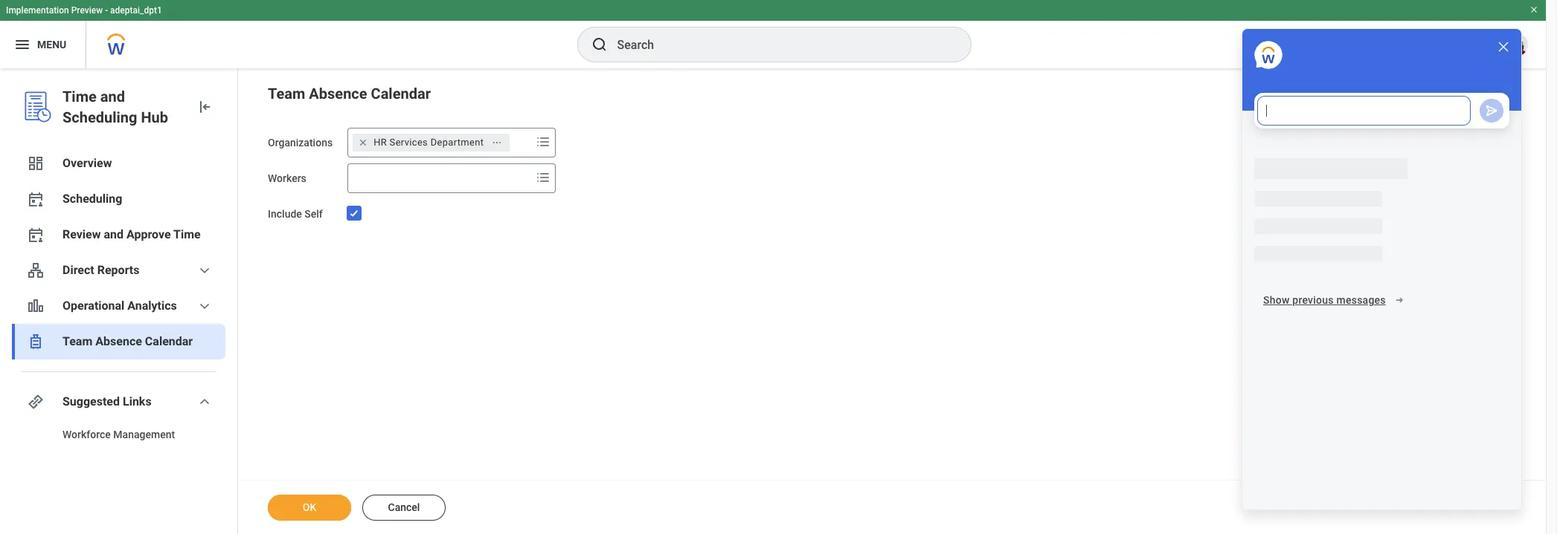 Task type: locate. For each thing, give the bounding box(es) containing it.
1 vertical spatial time
[[173, 228, 201, 242]]

0 vertical spatial chevron down small image
[[196, 298, 214, 315]]

1 vertical spatial prompts image
[[534, 169, 552, 187]]

1 scheduling from the top
[[62, 109, 137, 126]]

scheduling up the overview
[[62, 109, 137, 126]]

link image
[[27, 394, 45, 411]]

1 vertical spatial and
[[104, 228, 124, 242]]

1 vertical spatial absence
[[95, 335, 142, 349]]

calendar up services at left top
[[371, 85, 431, 103]]

2 chevron down small image from the top
[[196, 394, 214, 411]]

transformation import image
[[196, 98, 214, 116]]

0 vertical spatial prompts image
[[534, 133, 552, 151]]

team down the operational
[[62, 335, 92, 349]]

close environment banner image
[[1530, 5, 1539, 14]]

time right approve
[[173, 228, 201, 242]]

time inside time and scheduling hub
[[62, 88, 97, 106]]

scheduling
[[62, 109, 137, 126], [62, 192, 122, 206]]

approve
[[126, 228, 171, 242]]

and right review at the top
[[104, 228, 124, 242]]

dashboard image
[[27, 155, 45, 173]]

include
[[268, 208, 302, 220]]

operational
[[62, 299, 125, 313]]

chevron down small image inside suggested links dropdown button
[[196, 394, 214, 411]]

absence down 'operational analytics' dropdown button
[[95, 335, 142, 349]]

calendar
[[371, 85, 431, 103], [145, 335, 193, 349]]

0 vertical spatial time
[[62, 88, 97, 106]]

implementation preview -   adeptai_dpt1
[[6, 5, 162, 16]]

calendar user solid image
[[27, 226, 45, 244]]

1 horizontal spatial time
[[173, 228, 201, 242]]

team up organizations
[[268, 85, 305, 103]]

workforce management link
[[12, 420, 225, 450]]

prompts image
[[534, 133, 552, 151], [534, 169, 552, 187]]

profile logan mcneil image
[[1504, 33, 1528, 60]]

search image
[[590, 36, 608, 54]]

time
[[62, 88, 97, 106], [173, 228, 201, 242]]

1 horizontal spatial calendar
[[371, 85, 431, 103]]

services
[[390, 137, 428, 148]]

prompts image for workers
[[534, 169, 552, 187]]

0 vertical spatial team
[[268, 85, 305, 103]]

scheduling link
[[12, 182, 225, 217]]

review
[[62, 228, 101, 242]]

2 scheduling from the top
[[62, 192, 122, 206]]

and up overview 'link' on the left top of the page
[[100, 88, 125, 106]]

0 horizontal spatial team absence calendar
[[62, 335, 193, 349]]

time down menu on the left of page
[[62, 88, 97, 106]]

workers
[[268, 173, 306, 185]]

scheduling down the overview
[[62, 192, 122, 206]]

1 prompts image from the top
[[534, 133, 552, 151]]

Workers field
[[348, 165, 531, 192]]

x image
[[1496, 39, 1511, 54]]

calendar user solid image
[[27, 190, 45, 208]]

cancel button
[[362, 495, 446, 522]]

absence up the x small icon
[[309, 85, 367, 103]]

team absence calendar inside the navigation pane 'region'
[[62, 335, 193, 349]]

0 horizontal spatial absence
[[95, 335, 142, 349]]

arrow right small image
[[1392, 293, 1407, 308]]

1 horizontal spatial team
[[268, 85, 305, 103]]

0 horizontal spatial team
[[62, 335, 92, 349]]

1 vertical spatial scheduling
[[62, 192, 122, 206]]

1 vertical spatial chevron down small image
[[196, 394, 214, 411]]

1 chevron down small image from the top
[[196, 298, 214, 315]]

chevron down small image
[[196, 298, 214, 315], [196, 394, 214, 411]]

1 vertical spatial calendar
[[145, 335, 193, 349]]

suggested
[[62, 395, 120, 409]]

ok button
[[268, 495, 351, 522]]

navigation pane region
[[0, 68, 238, 535]]

suggested links button
[[12, 385, 225, 420]]

team absence calendar
[[268, 85, 431, 103], [62, 335, 193, 349]]

send image
[[1484, 103, 1499, 118]]

chevron down small image for analytics
[[196, 298, 214, 315]]

and inside 'link'
[[104, 228, 124, 242]]

0 vertical spatial absence
[[309, 85, 367, 103]]

1 vertical spatial team
[[62, 335, 92, 349]]

and inside time and scheduling hub
[[100, 88, 125, 106]]

0 vertical spatial calendar
[[371, 85, 431, 103]]

task timeoff image
[[27, 333, 45, 351]]

0 vertical spatial and
[[100, 88, 125, 106]]

hr services department element
[[374, 136, 484, 150]]

messages
[[1337, 295, 1386, 306]]

department
[[431, 137, 484, 148]]

organizations
[[268, 137, 333, 149]]

ok
[[303, 502, 316, 514]]

direct reports button
[[12, 253, 225, 289]]

0 horizontal spatial time
[[62, 88, 97, 106]]

absence
[[309, 85, 367, 103], [95, 335, 142, 349]]

time and scheduling hub element
[[62, 86, 184, 128]]

team absence calendar up the x small icon
[[268, 85, 431, 103]]

1 vertical spatial team absence calendar
[[62, 335, 193, 349]]

0 vertical spatial team absence calendar
[[268, 85, 431, 103]]

chevron down small image right "links"
[[196, 394, 214, 411]]

review and approve time
[[62, 228, 201, 242]]

1 horizontal spatial absence
[[309, 85, 367, 103]]

self
[[305, 208, 323, 220]]

0 vertical spatial scheduling
[[62, 109, 137, 126]]

calendar down analytics
[[145, 335, 193, 349]]

None text field
[[1257, 96, 1471, 126]]

chevron down small image down chevron down small icon
[[196, 298, 214, 315]]

0 horizontal spatial calendar
[[145, 335, 193, 349]]

team absence calendar down 'operational analytics' dropdown button
[[62, 335, 193, 349]]

and
[[100, 88, 125, 106], [104, 228, 124, 242]]

2 prompts image from the top
[[534, 169, 552, 187]]

team
[[268, 85, 305, 103], [62, 335, 92, 349]]

adeptai_dpt1
[[110, 5, 162, 16]]

chevron down small image
[[196, 262, 214, 280]]

scheduling inside time and scheduling hub
[[62, 109, 137, 126]]

include self
[[268, 208, 323, 220]]

my tasks element
[[1454, 28, 1495, 61]]

chart image
[[27, 298, 45, 315]]



Task type: describe. For each thing, give the bounding box(es) containing it.
menu
[[37, 38, 66, 50]]

time inside 'link'
[[173, 228, 201, 242]]

overview link
[[12, 146, 225, 182]]

cancel
[[388, 502, 420, 514]]

analytics
[[127, 299, 177, 313]]

menu banner
[[0, 0, 1546, 68]]

absence inside the navigation pane 'region'
[[95, 335, 142, 349]]

hub
[[141, 109, 168, 126]]

direct reports
[[62, 263, 139, 277]]

links
[[123, 395, 151, 409]]

-
[[105, 5, 108, 16]]

team inside the navigation pane 'region'
[[62, 335, 92, 349]]

check small image
[[345, 205, 363, 222]]

operational analytics
[[62, 299, 177, 313]]

and for time
[[100, 88, 125, 106]]

1 horizontal spatial team absence calendar
[[268, 85, 431, 103]]

justify image
[[13, 36, 31, 54]]

operational analytics button
[[12, 289, 225, 324]]

time and scheduling hub
[[62, 88, 168, 126]]

menu button
[[0, 21, 86, 68]]

prompts image for organizations
[[534, 133, 552, 151]]

and for review
[[104, 228, 124, 242]]

hr services department, press delete to clear value. option
[[353, 134, 510, 152]]

management
[[113, 429, 175, 441]]

reports
[[97, 263, 139, 277]]

related actions image
[[492, 138, 502, 148]]

show
[[1263, 295, 1290, 306]]

chevron down small image for links
[[196, 394, 214, 411]]

previous
[[1292, 295, 1334, 306]]

preview
[[71, 5, 103, 16]]

suggested links
[[62, 395, 151, 409]]

overview
[[62, 156, 112, 170]]

implementation
[[6, 5, 69, 16]]

review and approve time link
[[12, 217, 225, 253]]

direct
[[62, 263, 94, 277]]

workforce
[[62, 429, 111, 441]]

notifications element
[[1412, 28, 1454, 61]]

hr
[[374, 137, 387, 148]]

show previous messages
[[1263, 295, 1386, 306]]

calendar inside the navigation pane 'region'
[[145, 335, 193, 349]]

show previous messages button
[[1254, 286, 1413, 315]]

hr services department
[[374, 137, 484, 148]]

team absence calendar link
[[12, 324, 225, 360]]

Search Workday  search field
[[617, 28, 940, 61]]

view team image
[[27, 262, 45, 280]]

x small image
[[356, 135, 371, 150]]

workforce management
[[62, 429, 175, 441]]



Task type: vqa. For each thing, say whether or not it's contained in the screenshot.
Not Started element
no



